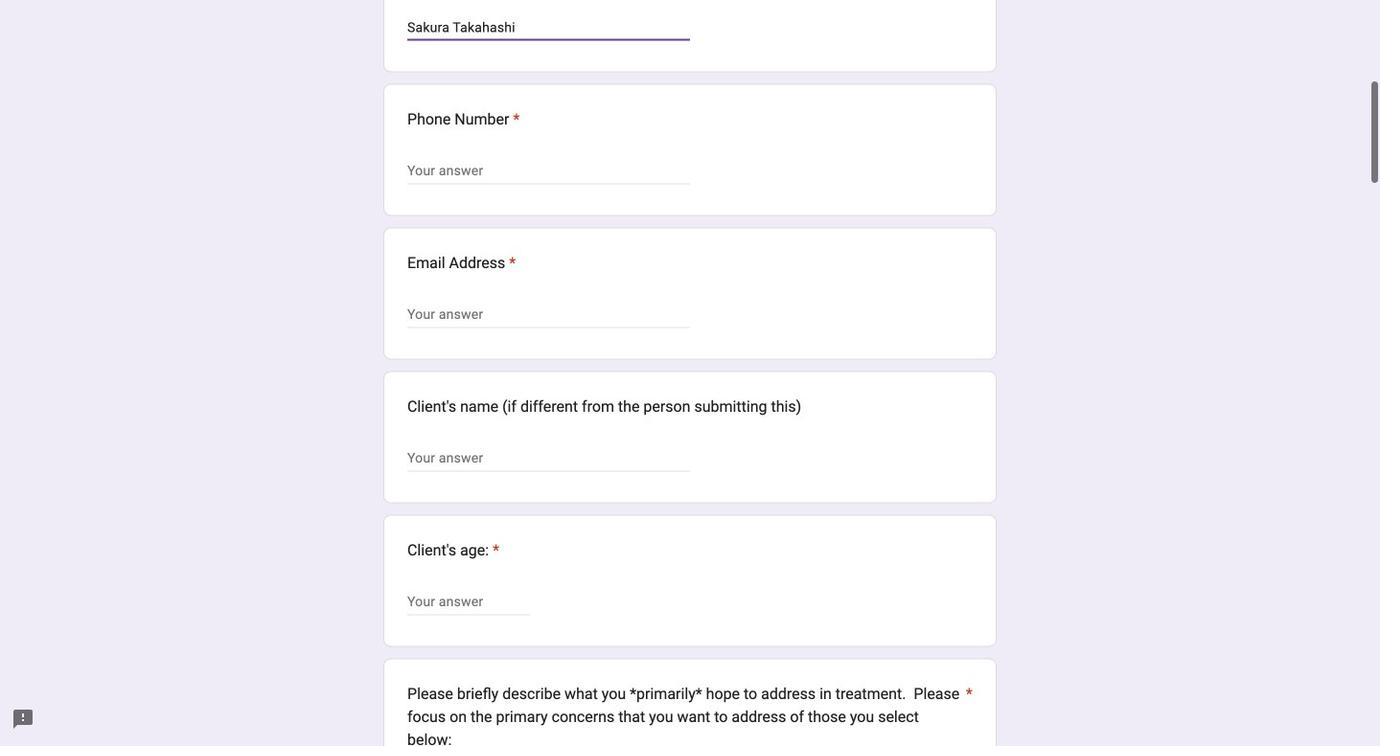 Task type: describe. For each thing, give the bounding box(es) containing it.
2 heading from the top
[[407, 252, 516, 275]]



Task type: locate. For each thing, give the bounding box(es) containing it.
4 heading from the top
[[407, 683, 973, 747]]

3 heading from the top
[[407, 539, 500, 562]]

None text field
[[407, 16, 690, 39], [407, 591, 530, 614], [407, 16, 690, 39], [407, 591, 530, 614]]

report a problem to google image
[[12, 708, 35, 731]]

required question element
[[509, 108, 520, 131], [505, 252, 516, 275], [489, 539, 500, 562], [962, 683, 973, 747]]

1 heading from the top
[[407, 108, 520, 131]]

None text field
[[407, 160, 690, 183], [407, 304, 690, 327], [407, 447, 690, 470], [407, 160, 690, 183], [407, 304, 690, 327], [407, 447, 690, 470]]

heading
[[407, 108, 520, 131], [407, 252, 516, 275], [407, 539, 500, 562], [407, 683, 973, 747]]



Task type: vqa. For each thing, say whether or not it's contained in the screenshot.
Report a problem to Google IMAGE
yes



